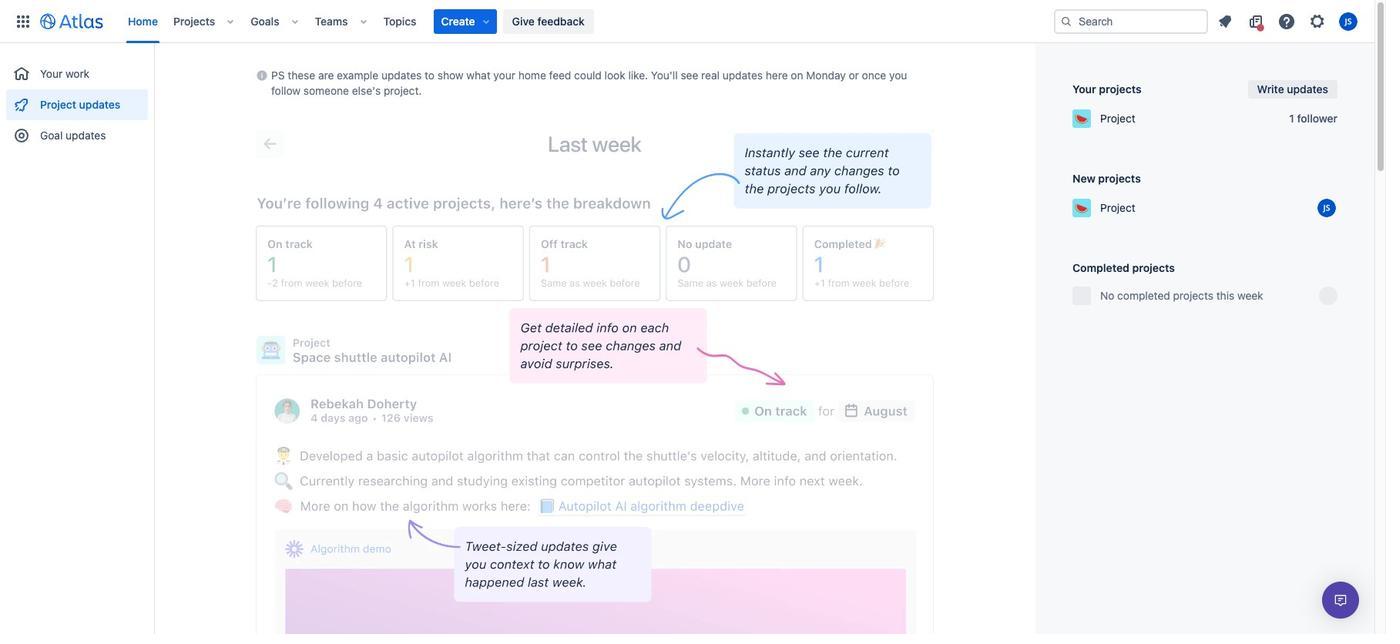 Task type: vqa. For each thing, say whether or not it's contained in the screenshot.
Give feedback
yes



Task type: locate. For each thing, give the bounding box(es) containing it.
project inside group
[[40, 98, 76, 111]]

project down new projects
[[1101, 201, 1136, 214]]

write
[[1258, 82, 1285, 96]]

1 vertical spatial project
[[1101, 112, 1136, 125]]

1 horizontal spatial your
[[1073, 82, 1097, 96]]

topics link
[[379, 9, 421, 34]]

your left work
[[40, 67, 63, 80]]

your down search image
[[1073, 82, 1097, 96]]

real
[[702, 69, 720, 82]]

your for your projects
[[1073, 82, 1097, 96]]

projects right the new
[[1099, 172, 1141, 185]]

look
[[605, 69, 626, 82]]

banner
[[0, 0, 1375, 43]]

example updates info image
[[256, 66, 268, 85]]

0 vertical spatial project link
[[1073, 109, 1290, 128]]

no completed projects this week
[[1101, 289, 1264, 302]]

project
[[40, 98, 76, 111], [1101, 112, 1136, 125], [1101, 201, 1136, 214]]

your work link
[[6, 59, 148, 89]]

your work
[[40, 67, 90, 80]]

projects down search field at the right top of page
[[1099, 82, 1142, 96]]

account image
[[1340, 12, 1358, 30]]

what
[[467, 69, 491, 82]]

completed
[[1073, 261, 1130, 274]]

1 vertical spatial project link
[[1073, 199, 1318, 217]]

here
[[766, 69, 788, 82]]

1
[[1290, 112, 1295, 125]]

this
[[1217, 289, 1235, 302]]

goals link
[[246, 9, 284, 34]]

group containing your work
[[6, 43, 148, 156]]

write updates link
[[1248, 80, 1338, 99]]

are
[[318, 69, 334, 82]]

updates up 1 follower
[[1288, 82, 1329, 96]]

get detailed info on each project to see changes and avoid surprises image
[[256, 308, 934, 435]]

goal
[[40, 129, 63, 142]]

your inside group
[[40, 67, 63, 80]]

or
[[849, 69, 859, 82]]

updates down your work link
[[79, 98, 120, 111]]

0 vertical spatial project
[[40, 98, 76, 111]]

updates down project updates
[[66, 129, 106, 142]]

updates
[[382, 69, 422, 82], [723, 69, 763, 82], [1288, 82, 1329, 96], [79, 98, 120, 111], [66, 129, 106, 142]]

ps these are example updates to show what your home feed could look like. you'll see real updates here on monday or once you follow someone else's project.
[[271, 69, 908, 97]]

projects left this
[[1174, 289, 1214, 302]]

updates for project updates
[[79, 98, 120, 111]]

2 vertical spatial project
[[1101, 201, 1136, 214]]

projects up completed
[[1133, 261, 1176, 274]]

top element
[[9, 0, 1055, 43]]

0 horizontal spatial your
[[40, 67, 63, 80]]

completed projects
[[1073, 261, 1176, 274]]

goal updates
[[40, 129, 106, 142]]

group
[[6, 43, 148, 156]]

0 vertical spatial your
[[40, 67, 63, 80]]

project down your work
[[40, 98, 76, 111]]

projects
[[1099, 82, 1142, 96], [1099, 172, 1141, 185], [1133, 261, 1176, 274], [1174, 289, 1214, 302]]

once
[[862, 69, 887, 82]]

home link
[[123, 9, 163, 34]]

1 vertical spatial your
[[1073, 82, 1097, 96]]

monday
[[807, 69, 846, 82]]

projects
[[173, 14, 215, 27]]

new
[[1073, 172, 1096, 185]]

projects for new projects
[[1099, 172, 1141, 185]]

follower
[[1298, 112, 1338, 125]]

project link
[[1073, 109, 1290, 128], [1073, 199, 1318, 217]]

your
[[40, 67, 63, 80], [1073, 82, 1097, 96]]

project down your projects
[[1101, 112, 1136, 125]]

these
[[288, 69, 315, 82]]

to
[[425, 69, 435, 82]]

no
[[1101, 289, 1115, 302]]

feedback
[[538, 14, 585, 27]]

projects link
[[169, 9, 220, 34]]

else's
[[352, 84, 381, 97]]

create
[[441, 14, 475, 27]]

show
[[438, 69, 464, 82]]



Task type: describe. For each thing, give the bounding box(es) containing it.
new projects
[[1073, 172, 1141, 185]]

instantly see the current status and any changes to the projects you follow image
[[256, 130, 934, 308]]

notifications image
[[1216, 12, 1235, 30]]

ps
[[271, 69, 285, 82]]

week
[[1238, 289, 1264, 302]]

work
[[65, 67, 90, 80]]

someone
[[304, 84, 349, 97]]

home
[[128, 14, 158, 27]]

completed
[[1118, 289, 1171, 302]]

feed
[[549, 69, 572, 82]]

updates right real
[[723, 69, 763, 82]]

project for second project link from the top
[[1101, 201, 1136, 214]]

project updates
[[40, 98, 120, 111]]

like.
[[629, 69, 648, 82]]

search image
[[1061, 15, 1073, 27]]

open intercom messenger image
[[1332, 591, 1351, 610]]

your for your work
[[40, 67, 63, 80]]

updates for write updates
[[1288, 82, 1329, 96]]

1 follower button
[[1290, 111, 1338, 126]]

switch to... image
[[14, 12, 32, 30]]

updates for goal updates
[[66, 129, 106, 142]]

you'll
[[651, 69, 678, 82]]

goals
[[251, 14, 280, 27]]

could
[[574, 69, 602, 82]]

on
[[791, 69, 804, 82]]

project.
[[384, 84, 422, 97]]

see
[[681, 69, 699, 82]]

1 project link from the top
[[1073, 109, 1290, 128]]

give feedback
[[512, 14, 585, 27]]

follow
[[271, 84, 301, 97]]

goal updates link
[[6, 120, 148, 151]]

help image
[[1278, 12, 1297, 30]]

teams
[[315, 14, 348, 27]]

settings image
[[1309, 12, 1327, 30]]

example
[[337, 69, 379, 82]]

create button
[[434, 9, 497, 34]]

1 follower
[[1290, 112, 1338, 125]]

tweet-sized updates give you context to know what happened last week image
[[256, 435, 934, 634]]

project for 1st project link from the top of the page
[[1101, 112, 1136, 125]]

projects for your projects
[[1099, 82, 1142, 96]]

write updates
[[1258, 82, 1329, 96]]

updates up project. at left top
[[382, 69, 422, 82]]

2 project link from the top
[[1073, 199, 1318, 217]]

teams link
[[310, 9, 353, 34]]

projects for completed projects
[[1133, 261, 1176, 274]]

you
[[890, 69, 908, 82]]

give
[[512, 14, 535, 27]]

banner containing home
[[0, 0, 1375, 43]]

your
[[494, 69, 516, 82]]

Search field
[[1055, 9, 1209, 34]]

home
[[519, 69, 546, 82]]

project updates link
[[6, 89, 148, 120]]

give feedback button
[[503, 9, 594, 34]]

topics
[[384, 14, 417, 27]]

your projects
[[1073, 82, 1142, 96]]



